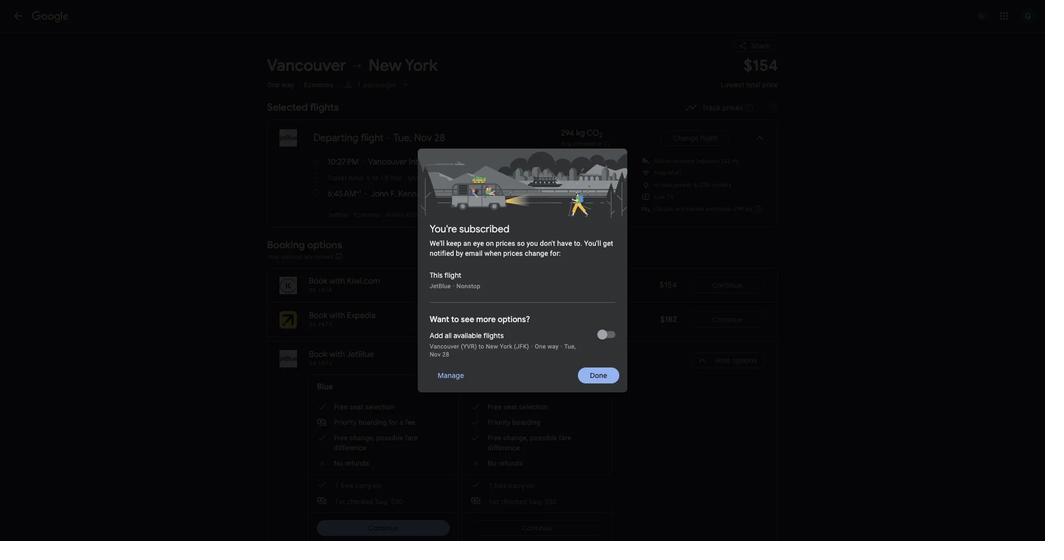 Task type: locate. For each thing, give the bounding box(es) containing it.
main content containing vancouver
[[267, 32, 778, 542]]

change, down priority boarding for a fee
[[350, 434, 375, 442]]

0 horizontal spatial bag:
[[375, 498, 389, 506]]

book up flight number b6 1974 text field
[[309, 277, 328, 287]]

b6 inside book with jetblue b6 1974
[[309, 360, 316, 367]]

1 horizontal spatial kg
[[746, 206, 753, 213]]

f.
[[391, 189, 397, 199]]

1st checked bag: $30 for blue extra
[[489, 498, 557, 506]]

2 horizontal spatial vancouver
[[430, 344, 459, 350]]

done button
[[578, 364, 620, 388]]

want to see more options?
[[430, 315, 530, 325]]

priority
[[334, 419, 357, 427], [488, 419, 511, 427]]

0 horizontal spatial priority
[[334, 419, 357, 427]]

flight inside change flight button
[[700, 134, 718, 143]]

kg right estimate:
[[746, 206, 753, 213]]

nov up vancouver international airport (yvr)
[[414, 132, 432, 144]]

0 horizontal spatial first checked bag costs 30 us dollars element
[[317, 496, 403, 507]]

1 vertical spatial 28
[[443, 351, 450, 358]]

book up b6 1974 text box
[[309, 350, 328, 360]]

28 down all
[[443, 351, 450, 358]]

 image up "selected flights"
[[298, 81, 300, 89]]

refunds for blue
[[345, 460, 369, 468]]

1 vertical spatial tue,
[[565, 344, 576, 350]]

1 horizontal spatial change,
[[504, 434, 528, 442]]

1 free carry-on for blue
[[335, 482, 381, 490]]

add
[[430, 332, 443, 341]]

change, for blue
[[350, 434, 375, 442]]

1 horizontal spatial flights
[[484, 332, 504, 341]]

jetblue down 6:45 am
[[328, 212, 349, 219]]

jetblue
[[328, 212, 349, 219], [430, 283, 451, 290], [347, 350, 374, 360]]

options down booking
[[281, 253, 302, 260]]

prices left "learn more about tracked prices" image
[[723, 103, 743, 112]]

difference down priority boarding for a fee
[[334, 444, 366, 452]]

kiwi.com
[[347, 277, 380, 287]]

1 checked from the left
[[347, 498, 374, 506]]

difference for blue
[[334, 444, 366, 452]]

airport up the "john f. kennedy international airport (jfk)" on the top
[[456, 157, 482, 167]]

free seat selection up priority boarding
[[488, 403, 548, 411]]

refunds down priority boarding
[[499, 460, 523, 468]]

options for hide
[[732, 356, 757, 365]]

1 horizontal spatial 1 free carry-on
[[489, 482, 535, 490]]

1 vertical spatial prices
[[496, 240, 515, 248]]

bag:
[[375, 498, 389, 506], [529, 498, 543, 506]]

2 no refunds from the left
[[488, 460, 523, 468]]

go back image
[[12, 10, 24, 22]]

blue for blue
[[317, 382, 333, 392]]

1 with from the top
[[330, 277, 345, 287]]

0 vertical spatial vancouver
[[267, 55, 347, 76]]

options up ranked
[[307, 239, 342, 252]]

1 1st checked bag: $30 from the left
[[335, 498, 403, 506]]

1 horizontal spatial tue,
[[565, 344, 576, 350]]

0 horizontal spatial $30
[[391, 498, 403, 506]]

0 horizontal spatial refunds
[[345, 460, 369, 468]]

possible for $235
[[530, 434, 557, 442]]

1 horizontal spatial carry-
[[509, 482, 527, 490]]

flight for change flight
[[700, 134, 718, 143]]

learn more about booking options image
[[335, 253, 343, 261]]

priority left for
[[334, 419, 357, 427]]

1 refunds from the left
[[345, 460, 369, 468]]

1 difference from the left
[[334, 444, 366, 452]]

see
[[461, 315, 474, 325]]

2 horizontal spatial on
[[527, 482, 535, 490]]

2 vertical spatial 1974
[[318, 360, 332, 367]]

flights up departing
[[310, 101, 339, 114]]

1 book from the top
[[309, 277, 328, 287]]

1 vertical spatial kg
[[746, 206, 753, 213]]

2 b6 from the top
[[309, 322, 316, 329]]

1 1 free carry-on from the left
[[335, 482, 381, 490]]

0 vertical spatial to
[[451, 315, 459, 325]]

0 horizontal spatial free
[[341, 482, 353, 490]]

0 horizontal spatial to
[[451, 315, 459, 325]]

seat down free wi-fi
[[661, 182, 673, 189]]

continue
[[712, 281, 743, 290], [712, 316, 743, 325], [368, 524, 399, 533], [522, 524, 552, 533]]

1st for blue
[[335, 498, 345, 506]]

price
[[763, 81, 778, 89]]

1 free carry-on for blue extra
[[489, 482, 535, 490]]

travel time: 5 hr 18 min
[[328, 174, 402, 182]]

b6
[[309, 287, 316, 294], [309, 322, 316, 329], [309, 360, 316, 367]]

18
[[381, 174, 389, 182]]

no
[[334, 460, 343, 468], [488, 460, 497, 468]]

free for blue
[[341, 482, 353, 490]]

refunds down priority boarding for a fee
[[345, 460, 369, 468]]

hide
[[715, 356, 731, 365]]

2 with from the top
[[330, 311, 345, 321]]

with up b6 1974 text box
[[330, 350, 345, 360]]

book inside book with kiwi.com b6 1974
[[309, 277, 328, 287]]

a
[[400, 419, 404, 427]]

an
[[464, 240, 471, 248]]

book for book with jetblue
[[309, 350, 328, 360]]

carbon emissions estimate: 294 kg
[[654, 206, 753, 213]]

priority down extra
[[488, 419, 511, 427]]

2 vertical spatial jetblue
[[347, 350, 374, 360]]

free down priority boarding for a fee
[[334, 434, 348, 442]]

1 horizontal spatial economy
[[354, 212, 380, 219]]

1 blue from the left
[[317, 382, 333, 392]]

seat up priority boarding for a fee
[[350, 403, 364, 411]]

1 1st from the left
[[335, 498, 345, 506]]

294 right estimate:
[[734, 206, 744, 213]]

1 b6 from the top
[[309, 287, 316, 294]]

1 1974 from the top
[[318, 287, 332, 294]]

1974 for book with expedia
[[318, 322, 332, 329]]

1974 inside book with kiwi.com b6 1974
[[318, 287, 332, 294]]

book up b6 1974 text field
[[309, 311, 328, 321]]

1974 for book with kiwi.com
[[318, 287, 332, 294]]

1 horizontal spatial $30
[[545, 498, 557, 506]]

1 vertical spatial 294
[[734, 206, 744, 213]]

nonstop
[[457, 283, 481, 290]]

book inside book with expedia b6 1974
[[309, 311, 328, 321]]

0 horizontal spatial on
[[373, 482, 381, 490]]

0 vertical spatial book
[[309, 277, 328, 287]]

0 horizontal spatial free change, possible fare difference
[[334, 434, 418, 452]]

1 horizontal spatial priority
[[488, 419, 511, 427]]

vancouver down all
[[430, 344, 459, 350]]

1 vertical spatial airport
[[480, 189, 506, 199]]

1 horizontal spatial one way
[[535, 344, 559, 350]]

0 horizontal spatial 1 free carry-on
[[335, 482, 381, 490]]

refunds for blue extra
[[499, 460, 523, 468]]

co
[[587, 128, 599, 138]]

tue, nov 28 up vancouver international airport (yvr)
[[394, 132, 445, 144]]

1 passenger
[[358, 81, 397, 89]]

2 free from the left
[[495, 482, 507, 490]]

1 vertical spatial book
[[309, 311, 328, 321]]

international up the "overnight"
[[409, 157, 455, 167]]

first checked bag costs 30 us dollars element
[[317, 496, 403, 507], [471, 496, 557, 507]]

2 blue from the left
[[471, 382, 487, 392]]

with for jetblue
[[330, 350, 345, 360]]

1 vertical spatial (yvr)
[[461, 344, 477, 350]]

with
[[330, 277, 345, 287], [330, 311, 345, 321], [330, 350, 345, 360]]

Flight number B6 1974 text field
[[309, 322, 332, 329]]

selection up priority boarding for a fee
[[365, 403, 394, 411]]

jetblue for economy
[[328, 212, 349, 219]]

3 book from the top
[[309, 350, 328, 360]]

book inside book with jetblue b6 1974
[[309, 350, 328, 360]]

kg inside 294 kg co 2
[[576, 128, 585, 138]]

economy
[[304, 81, 334, 89], [354, 212, 380, 219]]

2 vertical spatial b6
[[309, 360, 316, 367]]

None text field
[[721, 55, 778, 98]]

no refunds
[[334, 460, 369, 468], [488, 460, 523, 468]]

priority boarding
[[488, 419, 541, 427]]

2 vertical spatial with
[[330, 350, 345, 360]]

blue for blue extra
[[471, 382, 487, 392]]

are
[[304, 253, 313, 260]]

free seat selection for blue extra
[[488, 403, 548, 411]]

new up passenger
[[369, 55, 402, 76]]

1 horizontal spatial  image
[[388, 132, 390, 144]]

notified
[[430, 250, 454, 258]]

tue, inside "main content"
[[394, 132, 412, 144]]

difference down priority boarding
[[488, 444, 520, 452]]

free wi-fi
[[654, 170, 682, 177]]

2 difference from the left
[[488, 444, 520, 452]]

1 horizontal spatial checked
[[501, 498, 527, 506]]

emissions for avg
[[573, 140, 602, 147]]

first checked bag costs 30 us dollars element for blue extra
[[471, 496, 557, 507]]

to left see
[[451, 315, 459, 325]]

fare
[[405, 434, 418, 442], [559, 434, 572, 442]]

2 book from the top
[[309, 311, 328, 321]]

(yvr)
[[484, 157, 504, 167], [461, 344, 477, 350]]

 image right departing flight
[[388, 132, 390, 144]]

2 1st from the left
[[489, 498, 499, 506]]

tue, inside 'tue, nov 28'
[[565, 344, 576, 350]]

2 free change, possible fare difference from the left
[[488, 434, 572, 452]]

0 horizontal spatial blue
[[317, 382, 333, 392]]

no refunds down priority boarding
[[488, 460, 523, 468]]

with for expedia
[[330, 311, 345, 321]]

1 vertical spatial with
[[330, 311, 345, 321]]

new
[[369, 55, 402, 76], [486, 344, 498, 350]]

no refunds for blue
[[334, 460, 369, 468]]

selected flights
[[267, 101, 339, 114]]

no refunds down priority boarding for a fee
[[334, 460, 369, 468]]

0 horizontal spatial possible
[[376, 434, 403, 442]]

new down add all available flights in the bottom of the page
[[486, 344, 498, 350]]

0 vertical spatial b6
[[309, 287, 316, 294]]

2 priority from the left
[[488, 419, 511, 427]]

flights down more
[[484, 332, 504, 341]]

nov
[[414, 132, 432, 144], [430, 351, 441, 358]]

extra
[[489, 382, 508, 392]]

1974
[[318, 287, 332, 294], [318, 322, 332, 329], [318, 360, 332, 367]]

 image
[[298, 81, 300, 89], [388, 132, 390, 144], [404, 174, 406, 182]]

0 horizontal spatial no refunds
[[334, 460, 369, 468]]

0 vertical spatial way
[[282, 81, 294, 89]]

0 vertical spatial one
[[267, 81, 280, 89]]

jetblue down this
[[430, 283, 451, 290]]

vancouver for vancouver
[[267, 55, 347, 76]]

 image for tue, nov 28
[[388, 132, 390, 144]]

tue, nov 28 for (yvr)
[[430, 344, 576, 358]]

1 horizontal spatial bag:
[[529, 498, 543, 506]]

with inside book with jetblue b6 1974
[[330, 350, 345, 360]]

1 change, from the left
[[350, 434, 375, 442]]

1 horizontal spatial one
[[535, 344, 546, 350]]

vancouver up 18
[[368, 157, 407, 167]]

1st checked bag: $30 for blue
[[335, 498, 403, 506]]

2 first checked bag costs 30 us dollars element from the left
[[471, 496, 557, 507]]

b6 down flight number b6 1974 text field
[[309, 322, 316, 329]]

2 1 free carry-on from the left
[[489, 482, 535, 490]]

available
[[454, 332, 482, 341]]

nov down add
[[430, 351, 441, 358]]

b6 down b6 1974 text field
[[309, 360, 316, 367]]

2 horizontal spatial 1
[[489, 482, 493, 490]]

options for how
[[281, 253, 302, 260]]

1 horizontal spatial refunds
[[499, 460, 523, 468]]

1 horizontal spatial free
[[495, 482, 507, 490]]

1 horizontal spatial emissions
[[676, 206, 705, 213]]

b6 inside book with kiwi.com b6 1974
[[309, 287, 316, 294]]

blue extra
[[471, 382, 508, 392]]

a320
[[406, 212, 420, 219]]

more
[[476, 315, 496, 325]]

0 horizontal spatial vancouver
[[267, 55, 347, 76]]

way
[[282, 81, 294, 89], [548, 344, 559, 350]]

change,
[[350, 434, 375, 442], [504, 434, 528, 442]]

tue, for departing flight
[[394, 132, 412, 144]]

jetblue down expedia
[[347, 350, 374, 360]]

priority for blue
[[334, 419, 357, 427]]

2 selection from the left
[[519, 403, 548, 411]]

nov for departing flight
[[414, 132, 432, 144]]

3 1974 from the top
[[318, 360, 332, 367]]

possible down priority boarding
[[530, 434, 557, 442]]

flight up legroom
[[700, 134, 718, 143]]

international up b6 1974
[[432, 189, 478, 199]]

1 horizontal spatial free seat selection
[[488, 403, 548, 411]]

0 vertical spatial international
[[409, 157, 455, 167]]

1 no from the left
[[334, 460, 343, 468]]

ranked
[[315, 253, 333, 260]]

0 horizontal spatial no
[[334, 460, 343, 468]]

1974 down flight number b6 1974 text field
[[318, 322, 332, 329]]

1 horizontal spatial flight
[[445, 271, 462, 280]]

add all available flights
[[430, 332, 504, 341]]

kg up avg emissions
[[576, 128, 585, 138]]

$154 for $154
[[660, 281, 677, 291]]

$154 inside $154 lowest total price
[[744, 55, 778, 76]]

vancouver up "selected flights"
[[267, 55, 347, 76]]

free up priority boarding for a fee
[[334, 403, 348, 411]]

keep
[[447, 240, 462, 248]]

2 bag: from the left
[[529, 498, 543, 506]]

boarding
[[359, 419, 387, 427], [513, 419, 541, 427]]

0 horizontal spatial (yvr)
[[461, 344, 477, 350]]

$154 up $182 text field
[[660, 281, 677, 291]]

1 possible from the left
[[376, 434, 403, 442]]

(jfk)
[[508, 189, 526, 199], [514, 344, 529, 350]]

b6 inside book with expedia b6 1974
[[309, 322, 316, 329]]

1 first checked bag costs 30 us dollars element from the left
[[317, 496, 403, 507]]

1 $30 from the left
[[391, 498, 403, 506]]

1974 down ranked
[[318, 287, 332, 294]]

2 refunds from the left
[[499, 460, 523, 468]]

1 vertical spatial options
[[281, 253, 302, 260]]

0 horizontal spatial york
[[405, 55, 438, 76]]

0 horizontal spatial new
[[369, 55, 402, 76]]

 image right min on the top of the page
[[404, 174, 406, 182]]

seat
[[661, 182, 673, 189], [350, 403, 364, 411], [504, 403, 517, 411]]

0 vertical spatial tue,
[[394, 132, 412, 144]]

0 horizontal spatial 294
[[561, 128, 574, 138]]

0 vertical spatial 294
[[561, 128, 574, 138]]

prices left so
[[496, 240, 515, 248]]

0 vertical spatial options
[[307, 239, 342, 252]]

you'll
[[584, 240, 601, 248]]

2 possible from the left
[[530, 434, 557, 442]]

change, for blue extra
[[504, 434, 528, 442]]

2
[[599, 131, 603, 140]]

nov inside 'tue, nov 28'
[[430, 351, 441, 358]]

learn more about booking options element
[[335, 251, 343, 262]]

1 horizontal spatial $154
[[744, 55, 778, 76]]

2 vertical spatial prices
[[504, 250, 523, 258]]

1 bag: from the left
[[375, 498, 389, 506]]

free change, possible fare difference down priority boarding
[[488, 434, 572, 452]]

0 horizontal spatial 1
[[335, 482, 339, 490]]

28 for flight
[[434, 132, 445, 144]]

+1
[[356, 189, 361, 195]]

blue down b6 1974 text box
[[317, 382, 333, 392]]

no for blue
[[334, 460, 343, 468]]

1 horizontal spatial selection
[[519, 403, 548, 411]]

1974 for book with jetblue
[[318, 360, 332, 367]]

0 horizontal spatial options
[[281, 253, 302, 260]]

economy down john
[[354, 212, 380, 219]]

10:27 pm
[[328, 157, 359, 167]]

2 change, from the left
[[504, 434, 528, 442]]

1 vertical spatial 1974
[[318, 322, 332, 329]]

carry- for blue extra
[[509, 482, 527, 490]]

3 with from the top
[[330, 350, 345, 360]]

with inside book with kiwi.com b6 1974
[[330, 277, 345, 287]]

3 b6 from the top
[[309, 360, 316, 367]]

selection up priority boarding
[[519, 403, 548, 411]]

with up b6 1974 text field
[[330, 311, 345, 321]]

1 horizontal spatial difference
[[488, 444, 520, 452]]

priority boarding for a fee
[[334, 419, 416, 427]]

hide options
[[715, 356, 757, 365]]

on
[[486, 240, 494, 248], [373, 482, 381, 490], [527, 482, 535, 490]]

1 free from the left
[[341, 482, 353, 490]]

1 boarding from the left
[[359, 419, 387, 427]]

options inside dropdown button
[[732, 356, 757, 365]]

2 $30 from the left
[[545, 498, 557, 506]]

expedia
[[347, 311, 376, 321]]

book with expedia b6 1974
[[309, 311, 376, 329]]

tue,
[[394, 132, 412, 144], [565, 344, 576, 350]]

2 1974 from the top
[[318, 322, 332, 329]]

options right hide
[[732, 356, 757, 365]]

0 vertical spatial $154
[[744, 55, 778, 76]]

economy up "selected flights"
[[304, 81, 334, 89]]

with up flight number b6 1974 text field
[[330, 277, 345, 287]]

1 vertical spatial one way
[[535, 344, 559, 350]]

emissions down in-seat power & usb outlets
[[676, 206, 705, 213]]

2 checked from the left
[[501, 498, 527, 506]]

(jfk) up 'you're subscribed we'll keep an eye on prices so you don't have to. you'll get notified by email when prices change for:'
[[508, 189, 526, 199]]

2 boarding from the left
[[513, 419, 541, 427]]

1 vertical spatial vancouver
[[368, 157, 407, 167]]

tue, nov 28 down options?
[[430, 344, 576, 358]]

possible down for
[[376, 434, 403, 442]]

1 free seat selection from the left
[[334, 403, 394, 411]]

294 up the avg
[[561, 128, 574, 138]]

(jfk) down options?
[[514, 344, 529, 350]]

1 no refunds from the left
[[334, 460, 369, 468]]

main content
[[267, 32, 778, 542]]

1 horizontal spatial on
[[486, 240, 494, 248]]

2 no from the left
[[488, 460, 497, 468]]

1 free change, possible fare difference from the left
[[334, 434, 418, 452]]

$154 down share
[[744, 55, 778, 76]]

0 horizontal spatial economy
[[304, 81, 334, 89]]

flight right departing
[[361, 132, 384, 144]]

2 carry- from the left
[[509, 482, 527, 490]]

free change, possible fare difference
[[334, 434, 418, 452], [488, 434, 572, 452]]

boarding for blue
[[359, 419, 387, 427]]

1st
[[335, 498, 345, 506], [489, 498, 499, 506]]

0 horizontal spatial boarding
[[359, 419, 387, 427]]

change, down priority boarding
[[504, 434, 528, 442]]

0 vertical spatial emissions
[[573, 140, 602, 147]]

(jfk) for vancouver (yvr) to new york (jfk)
[[514, 344, 529, 350]]

airport up subscribed
[[480, 189, 506, 199]]

$154
[[744, 55, 778, 76], [660, 281, 677, 291]]

carbon emissions estimate: 294 kilograms element
[[654, 206, 753, 213]]

0 horizontal spatial tue,
[[394, 132, 412, 144]]

on inside 'you're subscribed we'll keep an eye on prices so you don't have to. you'll get notified by email when prices change for:'
[[486, 240, 494, 248]]

0 horizontal spatial free seat selection
[[334, 403, 394, 411]]

0 vertical spatial with
[[330, 277, 345, 287]]

vancouver for vancouver international airport (yvr)
[[368, 157, 407, 167]]

2 horizontal spatial flight
[[700, 134, 718, 143]]

2 free seat selection from the left
[[488, 403, 548, 411]]

Arrival time: 6:45 AM on  Wednesday, November 29. text field
[[328, 189, 361, 199]]

1 selection from the left
[[365, 403, 394, 411]]

overnight
[[408, 174, 439, 182]]

1974 inside book with jetblue b6 1974
[[318, 360, 332, 367]]

live
[[654, 194, 665, 201]]

free seat selection up priority boarding for a fee
[[334, 403, 394, 411]]

28 up vancouver international airport (yvr)
[[434, 132, 445, 144]]

seat up priority boarding
[[504, 403, 517, 411]]

flights
[[310, 101, 339, 114], [484, 332, 504, 341]]

with inside book with expedia b6 1974
[[330, 311, 345, 321]]

difference
[[334, 444, 366, 452], [488, 444, 520, 452]]

1 fare from the left
[[405, 434, 418, 442]]

book with kiwi.com b6 1974
[[309, 277, 380, 294]]

2 vertical spatial vancouver
[[430, 344, 459, 350]]

blue left extra
[[471, 382, 487, 392]]

nov for vancouver (yvr) to new york (jfk)
[[430, 351, 441, 358]]

prices down so
[[504, 250, 523, 258]]

1 horizontal spatial 1st checked bag: $30
[[489, 498, 557, 506]]

1 horizontal spatial options
[[307, 239, 342, 252]]

1 inside popup button
[[358, 81, 362, 89]]

flight right this
[[445, 271, 462, 280]]

1 priority from the left
[[334, 419, 357, 427]]

when
[[485, 250, 502, 258]]

emissions down 294 kg co 2
[[573, 140, 602, 147]]

1 vertical spatial emissions
[[676, 206, 705, 213]]

1 vertical spatial $154
[[660, 281, 677, 291]]

1 horizontal spatial no
[[488, 460, 497, 468]]

0 vertical spatial tue, nov 28
[[394, 132, 445, 144]]

0 horizontal spatial emissions
[[573, 140, 602, 147]]

2 horizontal spatial seat
[[661, 182, 673, 189]]

2 fare from the left
[[559, 434, 572, 442]]

2 1st checked bag: $30 from the left
[[489, 498, 557, 506]]

b6 down are
[[309, 287, 316, 294]]

1 carry- from the left
[[355, 482, 373, 490]]

1974 inside book with expedia b6 1974
[[318, 322, 332, 329]]

free change, possible fare difference down priority boarding for a fee
[[334, 434, 418, 452]]

change flight
[[673, 134, 718, 143]]

kennedy
[[398, 189, 431, 199]]

tue, for vancouver (yvr) to new york (jfk)
[[565, 344, 576, 350]]

1 vertical spatial b6
[[309, 322, 316, 329]]

 image
[[338, 81, 340, 89]]

to down available
[[479, 344, 484, 350]]

0 vertical spatial 1974
[[318, 287, 332, 294]]

1974 down b6 1974 text field
[[318, 360, 332, 367]]



Task type: vqa. For each thing, say whether or not it's contained in the screenshot.
'Google' IMAGE
no



Task type: describe. For each thing, give the bounding box(es) containing it.
(32
[[721, 158, 731, 165]]

possible for $215
[[376, 434, 403, 442]]

1 horizontal spatial 294
[[734, 206, 744, 213]]

free change, possible fare difference for blue extra
[[488, 434, 572, 452]]

1 vertical spatial york
[[500, 344, 513, 350]]

min
[[390, 174, 402, 182]]

airbus
[[386, 212, 404, 219]]

Vancouver to New York text field
[[267, 55, 709, 76]]

with for kiwi.com
[[330, 277, 345, 287]]

legroom
[[697, 158, 720, 165]]

emissions for carbon
[[676, 206, 705, 213]]

1 vertical spatial new
[[486, 344, 498, 350]]

we'll
[[430, 240, 445, 248]]

john
[[371, 189, 389, 199]]

for:
[[550, 250, 561, 258]]

b6 for book with expedia
[[309, 322, 316, 329]]

selection for blue extra
[[519, 403, 548, 411]]

difference for blue extra
[[488, 444, 520, 452]]

$154 lowest total price
[[721, 55, 778, 89]]

flight for this flight
[[445, 271, 462, 280]]

avg emissions
[[561, 140, 602, 147]]

john f. kennedy international airport (jfk)
[[371, 189, 526, 199]]

email
[[465, 250, 483, 258]]

first checked bag costs 30 us dollars element for blue
[[317, 496, 403, 507]]

manage
[[438, 371, 464, 380]]

wi-
[[668, 170, 677, 177]]

0 vertical spatial airport
[[456, 157, 482, 167]]

book for book with expedia
[[309, 311, 328, 321]]

$30 for $235
[[545, 498, 557, 506]]

power
[[675, 182, 692, 189]]

tv
[[667, 194, 675, 201]]

this flight
[[430, 271, 462, 280]]

prices inside "main content"
[[723, 103, 743, 112]]

1 vertical spatial to
[[479, 344, 484, 350]]

vancouver international airport (yvr)
[[368, 157, 504, 167]]

options?
[[498, 315, 530, 325]]

bag: for blue extra
[[529, 498, 543, 506]]

294 inside 294 kg co 2
[[561, 128, 574, 138]]

0 horizontal spatial way
[[282, 81, 294, 89]]

outlets
[[712, 182, 732, 189]]

learn more about tracked prices image
[[745, 103, 754, 112]]

departing flight
[[314, 132, 384, 144]]

b6 for book with kiwi.com
[[309, 287, 316, 294]]

average
[[673, 158, 695, 165]]

Flight number B6 1974 text field
[[309, 360, 332, 367]]

tue, nov 28 for flight
[[394, 132, 445, 144]]

no refunds for blue extra
[[488, 460, 523, 468]]

track
[[703, 103, 721, 112]]

none text field containing $154
[[721, 55, 778, 98]]

6:45 am +1
[[328, 189, 361, 199]]

airbus a320
[[386, 212, 420, 219]]

travel
[[328, 174, 347, 182]]

$182
[[661, 315, 677, 325]]

carbon
[[654, 206, 674, 213]]

jetblue for nonstop
[[430, 283, 451, 290]]

how options are ranked
[[267, 253, 335, 260]]

$154 for $154 lowest total price
[[744, 55, 778, 76]]

lowest
[[721, 81, 744, 89]]

154 US dollars text field
[[660, 281, 677, 291]]

Flight number B6 1974 text field
[[309, 287, 332, 294]]

so
[[517, 240, 525, 248]]

1 passenger button
[[340, 76, 415, 94]]

to.
[[574, 240, 583, 248]]

how
[[267, 253, 280, 260]]

1 horizontal spatial way
[[548, 344, 559, 350]]

you're subscribed we'll keep an eye on prices so you don't have to. you'll get notified by email when prices change for:
[[430, 223, 614, 258]]

checked for blue
[[347, 498, 374, 506]]

1 vertical spatial one
[[535, 344, 546, 350]]

don't
[[540, 240, 556, 248]]

0 vertical spatial economy
[[304, 81, 334, 89]]

in-seat power & usb outlets
[[654, 182, 732, 189]]

vancouver for vancouver (yvr) to new york (jfk)
[[430, 344, 459, 350]]

book with jetblue b6 1974
[[309, 350, 374, 367]]

seat for $215
[[350, 403, 364, 411]]

 image for overnight
[[404, 174, 406, 182]]

all
[[445, 332, 452, 341]]

departing
[[314, 132, 359, 144]]

for
[[389, 419, 398, 427]]

b6 1974
[[426, 212, 449, 219]]

(jfk) for john f. kennedy international airport (jfk)
[[508, 189, 526, 199]]

fee
[[405, 419, 416, 427]]

track prices
[[703, 103, 743, 112]]

free seat selection for blue
[[334, 403, 394, 411]]

this
[[430, 271, 443, 280]]

free change, possible fare difference for blue
[[334, 434, 418, 452]]

6:45 am
[[328, 189, 356, 199]]

b6 for book with jetblue
[[309, 360, 316, 367]]

above
[[654, 158, 671, 165]]

flight details. departing flight on tuesday, november 28. leaves vancouver international airport at 10:27 pm on tuesday, november 28 and arrives at john f. kennedy international airport at 6:45 am on wednesday, november 29. image
[[754, 132, 766, 144]]

estimate:
[[706, 206, 732, 213]]

294 kg co 2
[[561, 128, 603, 140]]

on for blue extra
[[527, 482, 535, 490]]

1st for blue extra
[[489, 498, 499, 506]]

selected
[[267, 101, 308, 114]]

in-
[[654, 182, 661, 189]]

get
[[603, 240, 614, 248]]

book for book with kiwi.com
[[309, 277, 328, 287]]

checked for blue extra
[[501, 498, 527, 506]]

0 horizontal spatial one
[[267, 81, 280, 89]]

change flight button
[[661, 130, 730, 146]]

time:
[[349, 174, 365, 182]]

passenger
[[363, 81, 397, 89]]

booking
[[267, 239, 305, 252]]

fi
[[677, 170, 682, 177]]

jetblue inside book with jetblue b6 1974
[[347, 350, 374, 360]]

1 vertical spatial international
[[432, 189, 478, 199]]

free down priority boarding
[[488, 434, 502, 442]]

in)
[[732, 158, 740, 165]]

Departure time: 10:27 PM. text field
[[328, 157, 359, 167]]

0 vertical spatial flights
[[310, 101, 339, 114]]

fare for $235
[[559, 434, 572, 442]]

free down extra
[[488, 403, 502, 411]]

share button
[[733, 40, 778, 52]]

new york
[[369, 55, 438, 76]]

priority for blue extra
[[488, 419, 511, 427]]

0 vertical spatial york
[[405, 55, 438, 76]]

154 us dollars element
[[744, 55, 778, 76]]

seat for $235
[[504, 403, 517, 411]]

free left wi-
[[654, 170, 666, 177]]

on for blue
[[373, 482, 381, 490]]

bag: for blue
[[375, 498, 389, 506]]

$235
[[586, 382, 604, 392]]

selection for blue
[[365, 403, 394, 411]]

0 vertical spatial new
[[369, 55, 402, 76]]

no for blue extra
[[488, 460, 497, 468]]

eye
[[473, 240, 484, 248]]

28 for (yvr)
[[443, 351, 450, 358]]

free for blue extra
[[495, 482, 507, 490]]

live tv
[[654, 194, 675, 201]]

share
[[752, 41, 770, 50]]

above average legroom (32 in)
[[654, 158, 740, 165]]

you
[[527, 240, 538, 248]]

total
[[746, 81, 761, 89]]

vancouver (yvr) to new york (jfk)
[[430, 344, 529, 350]]

by
[[456, 250, 463, 258]]

change
[[525, 250, 548, 258]]

boarding for blue extra
[[513, 419, 541, 427]]

0 horizontal spatial one way
[[267, 81, 294, 89]]

done
[[590, 371, 608, 380]]

want
[[430, 315, 449, 325]]

carry- for blue
[[355, 482, 373, 490]]

flight for departing flight
[[361, 132, 384, 144]]

0 horizontal spatial  image
[[298, 81, 300, 89]]

options for booking
[[307, 239, 342, 252]]

fare for $215
[[405, 434, 418, 442]]

1 for blue extra
[[489, 482, 493, 490]]

change
[[673, 134, 699, 143]]

1 horizontal spatial (yvr)
[[484, 157, 504, 167]]

1 vertical spatial economy
[[354, 212, 380, 219]]

1 for blue
[[335, 482, 339, 490]]

$30 for $215
[[391, 498, 403, 506]]

182 US dollars text field
[[661, 315, 677, 325]]

you're
[[430, 223, 457, 236]]

hide options button
[[690, 353, 766, 369]]



